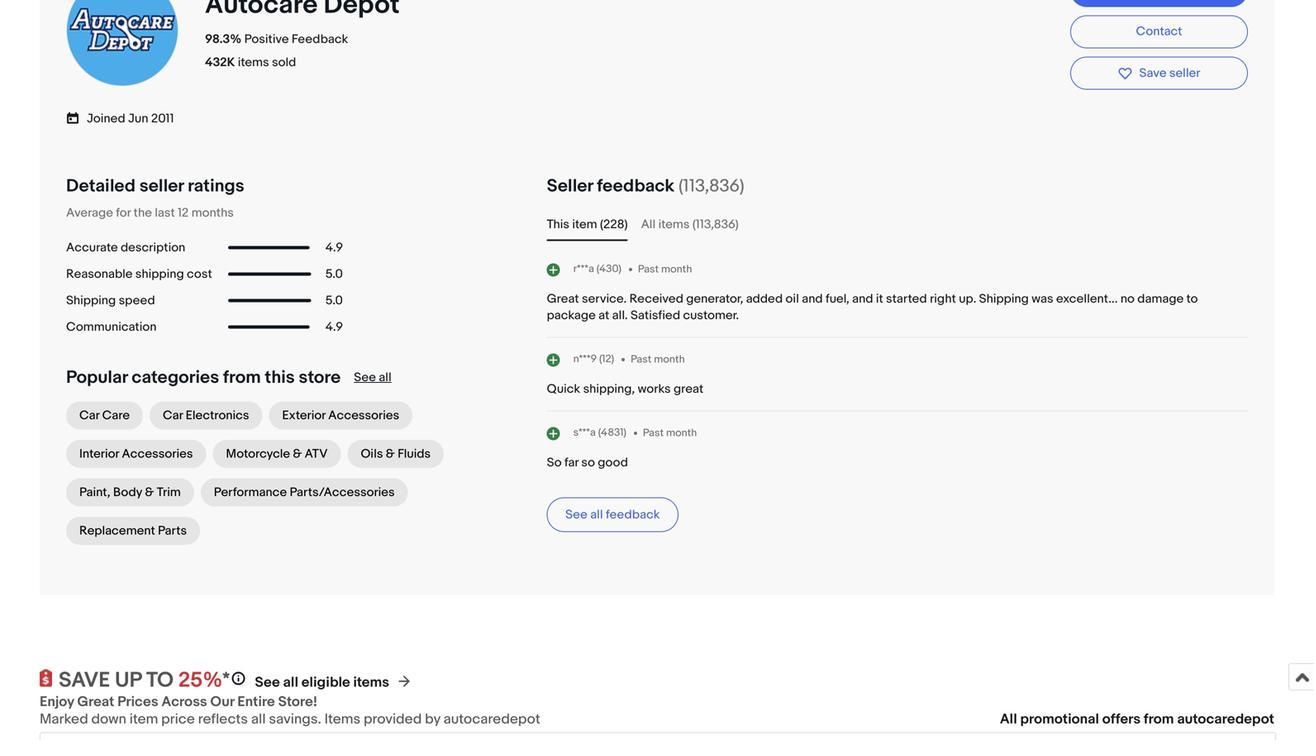 Task type: locate. For each thing, give the bounding box(es) containing it.
2 horizontal spatial items
[[659, 217, 690, 232]]

savings.
[[269, 711, 321, 728]]

1 vertical spatial items
[[659, 217, 690, 232]]

12
[[178, 206, 189, 221]]

seller inside button
[[1170, 66, 1201, 81]]

all for see all feedback
[[591, 508, 603, 522]]

2 vertical spatial past
[[643, 427, 664, 439]]

0 horizontal spatial and
[[802, 292, 823, 307]]

1 vertical spatial past month
[[631, 353, 685, 366]]

&
[[293, 447, 302, 462], [386, 447, 395, 462], [145, 485, 154, 500]]

1 car from the left
[[79, 408, 99, 423]]

1 horizontal spatial &
[[293, 447, 302, 462]]

1 horizontal spatial great
[[547, 292, 579, 307]]

98.3%
[[205, 32, 242, 47]]

r***a (430)
[[574, 263, 622, 275]]

past up the received
[[638, 263, 659, 276]]

1 vertical spatial see
[[566, 508, 588, 522]]

trim
[[157, 485, 181, 500]]

from
[[223, 367, 261, 388], [1144, 711, 1175, 728]]

items down positive
[[238, 55, 269, 70]]

enjoy
[[40, 694, 74, 711]]

(113,836)
[[679, 175, 745, 197], [693, 217, 739, 232]]

month
[[662, 263, 692, 276], [654, 353, 685, 366], [666, 427, 697, 439]]

it
[[876, 292, 884, 307]]

1 horizontal spatial all
[[1000, 711, 1018, 728]]

see all feedback
[[566, 508, 660, 522]]

1 vertical spatial past
[[631, 353, 652, 366]]

all promotional offers from autocaredepot link
[[1000, 711, 1275, 728]]

replacement parts link
[[66, 517, 200, 545]]

1 horizontal spatial seller
[[1170, 66, 1201, 81]]

0 horizontal spatial from
[[223, 367, 261, 388]]

added
[[747, 292, 783, 307]]

0 horizontal spatial autocaredepot
[[444, 711, 541, 728]]

0 horizontal spatial all
[[641, 217, 656, 232]]

all inside enjoy great prices across our entire store! marked down item price reflects all savings. items provided by autocaredepot
[[251, 711, 266, 728]]

parts/accessories
[[290, 485, 395, 500]]

see all eligible items
[[255, 674, 389, 691]]

see down far
[[566, 508, 588, 522]]

performance
[[214, 485, 287, 500]]

car electronics link
[[150, 402, 262, 430]]

25%
[[178, 668, 223, 694]]

(228)
[[600, 217, 628, 232]]

0 horizontal spatial shipping
[[66, 293, 116, 308]]

0 vertical spatial all
[[641, 217, 656, 232]]

categories
[[132, 367, 219, 388]]

far
[[565, 455, 579, 470]]

this item (228)
[[547, 217, 628, 232]]

past month down 'works'
[[643, 427, 697, 439]]

car for car care
[[79, 408, 99, 423]]

jun
[[128, 111, 148, 126]]

this
[[265, 367, 295, 388]]

all right (228)
[[641, 217, 656, 232]]

1 vertical spatial seller
[[140, 175, 184, 197]]

items
[[238, 55, 269, 70], [659, 217, 690, 232], [353, 674, 389, 691]]

2 horizontal spatial see
[[566, 508, 588, 522]]

from left this
[[223, 367, 261, 388]]

all right reflects
[[251, 711, 266, 728]]

great up package
[[547, 292, 579, 307]]

car
[[79, 408, 99, 423], [163, 408, 183, 423]]

from right 'offers'
[[1144, 711, 1175, 728]]

all left promotional
[[1000, 711, 1018, 728]]

for
[[116, 206, 131, 221]]

sold
[[272, 55, 296, 70]]

1 vertical spatial all
[[1000, 711, 1018, 728]]

2 vertical spatial items
[[353, 674, 389, 691]]

past month for generator,
[[638, 263, 692, 276]]

1 vertical spatial from
[[1144, 711, 1175, 728]]

& left trim
[[145, 485, 154, 500]]

car down categories
[[163, 408, 183, 423]]

& left the atv
[[293, 447, 302, 462]]

1 horizontal spatial item
[[573, 217, 598, 232]]

0 vertical spatial see
[[354, 370, 376, 385]]

month up 'works'
[[654, 353, 685, 366]]

past for good
[[643, 427, 664, 439]]

quick
[[547, 382, 581, 397]]

reasonable shipping cost
[[66, 267, 212, 282]]

5.0 for reasonable shipping cost
[[326, 267, 343, 282]]

save
[[59, 668, 110, 694]]

0 vertical spatial (113,836)
[[679, 175, 745, 197]]

0 vertical spatial great
[[547, 292, 579, 307]]

oils
[[361, 447, 383, 462]]

item right this
[[573, 217, 598, 232]]

0 horizontal spatial seller
[[140, 175, 184, 197]]

feedback down the good
[[606, 508, 660, 522]]

damage
[[1138, 292, 1184, 307]]

car left care
[[79, 408, 99, 423]]

oils & fluids link
[[348, 440, 444, 468]]

right
[[930, 292, 957, 307]]

past right (4831)
[[643, 427, 664, 439]]

month down "great"
[[666, 427, 697, 439]]

0 vertical spatial seller
[[1170, 66, 1201, 81]]

1 horizontal spatial and
[[853, 292, 874, 307]]

r***a
[[574, 263, 594, 275]]

0 vertical spatial 5.0
[[326, 267, 343, 282]]

the
[[134, 206, 152, 221]]

(113,836) up all items (113,836)
[[679, 175, 745, 197]]

0 vertical spatial item
[[573, 217, 598, 232]]

2 autocaredepot from the left
[[1178, 711, 1275, 728]]

accessories for exterior accessories
[[328, 408, 400, 423]]

1 horizontal spatial see
[[354, 370, 376, 385]]

package
[[547, 308, 596, 323]]

past
[[638, 263, 659, 276], [631, 353, 652, 366], [643, 427, 664, 439]]

accessories up trim
[[122, 447, 193, 462]]

see for see all feedback
[[566, 508, 588, 522]]

customer.
[[683, 308, 739, 323]]

autocaredepot
[[444, 711, 541, 728], [1178, 711, 1275, 728]]

fluids
[[398, 447, 431, 462]]

all up "exterior accessories" on the bottom left of the page
[[379, 370, 392, 385]]

great
[[674, 382, 704, 397]]

past month up 'works'
[[631, 353, 685, 366]]

across
[[162, 694, 207, 711]]

car for car electronics
[[163, 408, 183, 423]]

exterior
[[282, 408, 326, 423]]

1 horizontal spatial items
[[353, 674, 389, 691]]

1 autocaredepot from the left
[[444, 711, 541, 728]]

2 vertical spatial month
[[666, 427, 697, 439]]

0 vertical spatial items
[[238, 55, 269, 70]]

see all link
[[354, 370, 392, 385]]

0 vertical spatial month
[[662, 263, 692, 276]]

seller up 'last'
[[140, 175, 184, 197]]

feedback up (228)
[[597, 175, 675, 197]]

2 4.9 from the top
[[326, 320, 343, 335]]

see up "exterior accessories" on the bottom left of the page
[[354, 370, 376, 385]]

past up 'works'
[[631, 353, 652, 366]]

2 horizontal spatial &
[[386, 447, 395, 462]]

1 horizontal spatial accessories
[[328, 408, 400, 423]]

all.
[[612, 308, 628, 323]]

0 horizontal spatial car
[[79, 408, 99, 423]]

2 car from the left
[[163, 408, 183, 423]]

1 vertical spatial 4.9
[[326, 320, 343, 335]]

all promotional offers from autocaredepot
[[1000, 711, 1275, 728]]

item inside enjoy great prices across our entire store! marked down item price reflects all savings. items provided by autocaredepot
[[130, 711, 158, 728]]

1 horizontal spatial shipping
[[980, 292, 1029, 307]]

paint,
[[79, 485, 110, 500]]

0 horizontal spatial see
[[255, 674, 280, 691]]

& for oils
[[386, 447, 395, 462]]

shipping right up.
[[980, 292, 1029, 307]]

0 horizontal spatial item
[[130, 711, 158, 728]]

2 5.0 from the top
[[326, 293, 343, 308]]

2 vertical spatial past month
[[643, 427, 697, 439]]

1 4.9 from the top
[[326, 240, 343, 255]]

1 vertical spatial (113,836)
[[693, 217, 739, 232]]

see
[[354, 370, 376, 385], [566, 508, 588, 522], [255, 674, 280, 691]]

accessories for interior accessories
[[122, 447, 193, 462]]

n***9
[[574, 353, 597, 366]]

1 vertical spatial item
[[130, 711, 158, 728]]

received
[[630, 292, 684, 307]]

0 horizontal spatial items
[[238, 55, 269, 70]]

exterior accessories link
[[269, 402, 413, 430]]

seller feedback (113,836)
[[547, 175, 745, 197]]

1 vertical spatial 5.0
[[326, 293, 343, 308]]

item
[[573, 217, 598, 232], [130, 711, 158, 728]]

up.
[[959, 292, 977, 307]]

seller right 'save'
[[1170, 66, 1201, 81]]

1 horizontal spatial autocaredepot
[[1178, 711, 1275, 728]]

autocare depot image
[[65, 0, 180, 88]]

0 vertical spatial from
[[223, 367, 261, 388]]

all down the 'so'
[[591, 508, 603, 522]]

1 horizontal spatial car
[[163, 408, 183, 423]]

see up the entire
[[255, 674, 280, 691]]

0 horizontal spatial great
[[77, 694, 114, 711]]

month up the received
[[662, 263, 692, 276]]

past month up the received
[[638, 263, 692, 276]]

0 vertical spatial past
[[638, 263, 659, 276]]

0 horizontal spatial accessories
[[122, 447, 193, 462]]

great
[[547, 292, 579, 307], [77, 694, 114, 711]]

care
[[102, 408, 130, 423]]

and left the it
[[853, 292, 874, 307]]

seller
[[1170, 66, 1201, 81], [140, 175, 184, 197]]

seller
[[547, 175, 593, 197]]

0 vertical spatial past month
[[638, 263, 692, 276]]

accessories down see all at the left
[[328, 408, 400, 423]]

month for good
[[666, 427, 697, 439]]

(113,836) up generator,
[[693, 217, 739, 232]]

1 vertical spatial great
[[77, 694, 114, 711]]

1 vertical spatial month
[[654, 353, 685, 366]]

items for all
[[659, 217, 690, 232]]

0 horizontal spatial &
[[145, 485, 154, 500]]

and
[[802, 292, 823, 307], [853, 292, 874, 307]]

tab list
[[547, 215, 1249, 235]]

1 5.0 from the top
[[326, 267, 343, 282]]

5.0
[[326, 267, 343, 282], [326, 293, 343, 308]]

great inside great service. received generator, added oil and fuel, and it started right up. shipping was excellent... no damage to package at all. satisfied customer.
[[547, 292, 579, 307]]

speed
[[119, 293, 155, 308]]

item left price
[[130, 711, 158, 728]]

items down seller feedback (113,836)
[[659, 217, 690, 232]]

to
[[146, 668, 174, 694]]

and right oil
[[802, 292, 823, 307]]

4.9 for communication
[[326, 320, 343, 335]]

1 vertical spatial feedback
[[606, 508, 660, 522]]

so
[[547, 455, 562, 470]]

accurate description
[[66, 240, 185, 255]]

1 vertical spatial accessories
[[122, 447, 193, 462]]

past for great
[[631, 353, 652, 366]]

0 vertical spatial accessories
[[328, 408, 400, 423]]

motorcycle & atv
[[226, 447, 328, 462]]

paint, body & trim link
[[66, 479, 194, 507]]

all for all items (113,836)
[[641, 217, 656, 232]]

shipping down reasonable
[[66, 293, 116, 308]]

0 vertical spatial 4.9
[[326, 240, 343, 255]]

items up provided
[[353, 674, 389, 691]]

all
[[379, 370, 392, 385], [591, 508, 603, 522], [283, 674, 299, 691], [251, 711, 266, 728]]

to
[[1187, 292, 1199, 307]]

& right oils on the left bottom of page
[[386, 447, 395, 462]]

all up store!
[[283, 674, 299, 691]]

2 vertical spatial see
[[255, 674, 280, 691]]

great left up
[[77, 694, 114, 711]]



Task type: vqa. For each thing, say whether or not it's contained in the screenshot.
ENJOY GREAT PRICES ACROSS OUR ENTIRE STORE! MARKED DOWN ITEM PRICE REFLECTS ALL SAVINGS. ITEMS PROVIDED BY AUTOCAREDEPOT
yes



Task type: describe. For each thing, give the bounding box(es) containing it.
s***a
[[574, 426, 596, 439]]

all for all promotional offers from autocaredepot
[[1000, 711, 1018, 728]]

started
[[887, 292, 928, 307]]

see for see all
[[354, 370, 376, 385]]

this
[[547, 217, 570, 232]]

seller for detailed
[[140, 175, 184, 197]]

average
[[66, 206, 113, 221]]

great inside enjoy great prices across our entire store! marked down item price reflects all savings. items provided by autocaredepot
[[77, 694, 114, 711]]

*
[[223, 668, 230, 694]]

fuel,
[[826, 292, 850, 307]]

exterior accessories
[[282, 408, 400, 423]]

popular categories from this store
[[66, 367, 341, 388]]

seller for save
[[1170, 66, 1201, 81]]

average for the last 12 months
[[66, 206, 234, 221]]

months
[[192, 206, 234, 221]]

up
[[115, 668, 142, 694]]

432k
[[205, 55, 235, 70]]

generator,
[[687, 292, 744, 307]]

(12)
[[600, 353, 615, 366]]

car care link
[[66, 402, 143, 430]]

see all
[[354, 370, 392, 385]]

performance parts/accessories
[[214, 485, 395, 500]]

reflects
[[198, 711, 248, 728]]

shipping speed
[[66, 293, 155, 308]]

prices
[[118, 694, 158, 711]]

motorcycle & atv link
[[213, 440, 341, 468]]

motorcycle
[[226, 447, 290, 462]]

0 vertical spatial feedback
[[597, 175, 675, 197]]

detailed seller ratings
[[66, 175, 244, 197]]

see all eligible items link
[[255, 674, 389, 691]]

2011
[[151, 111, 174, 126]]

replacement
[[79, 524, 155, 538]]

interior accessories
[[79, 447, 193, 462]]

satisfied
[[631, 308, 681, 323]]

text__icon wrapper image
[[66, 109, 87, 126]]

all for see all eligible items
[[283, 674, 299, 691]]

oil
[[786, 292, 800, 307]]

save seller
[[1140, 66, 1201, 81]]

past month for great
[[631, 353, 685, 366]]

items for 432k
[[238, 55, 269, 70]]

past month for good
[[643, 427, 697, 439]]

shipping,
[[583, 382, 635, 397]]

our
[[210, 694, 234, 711]]

1 and from the left
[[802, 292, 823, 307]]

store
[[299, 367, 341, 388]]

see for see all eligible items
[[255, 674, 280, 691]]

car electronics
[[163, 408, 249, 423]]

month for great
[[654, 353, 685, 366]]

great service. received generator, added oil and fuel, and it started right up. shipping was excellent... no damage to package at all. satisfied customer.
[[547, 292, 1199, 323]]

ratings
[[188, 175, 244, 197]]

enjoy great prices across our entire store! marked down item price reflects all savings. items provided by autocaredepot
[[40, 694, 541, 728]]

paint, body & trim
[[79, 485, 181, 500]]

interior accessories link
[[66, 440, 206, 468]]

save seller button
[[1071, 57, 1249, 90]]

n***9 (12)
[[574, 353, 615, 366]]

positive
[[244, 32, 289, 47]]

(113,836) for all items (113,836)
[[693, 217, 739, 232]]

cost
[[187, 267, 212, 282]]

performance parts/accessories link
[[201, 479, 408, 507]]

tab list containing this item (228)
[[547, 215, 1249, 235]]

down
[[91, 711, 126, 728]]

eligible
[[302, 674, 350, 691]]

1 horizontal spatial from
[[1144, 711, 1175, 728]]

items
[[325, 711, 361, 728]]

& for motorcycle
[[293, 447, 302, 462]]

shipping
[[135, 267, 184, 282]]

past for generator,
[[638, 263, 659, 276]]

entire
[[238, 694, 275, 711]]

body
[[113, 485, 142, 500]]

reasonable
[[66, 267, 133, 282]]

so far so good
[[547, 455, 628, 470]]

popular
[[66, 367, 128, 388]]

marked
[[40, 711, 88, 728]]

feedback
[[292, 32, 348, 47]]

interior
[[79, 447, 119, 462]]

car care
[[79, 408, 130, 423]]

atv
[[305, 447, 328, 462]]

2 and from the left
[[853, 292, 874, 307]]

excellent...
[[1057, 292, 1118, 307]]

shipping inside great service. received generator, added oil and fuel, and it started right up. shipping was excellent... no damage to package at all. satisfied customer.
[[980, 292, 1029, 307]]

description
[[121, 240, 185, 255]]

quick shipping, works great
[[547, 382, 704, 397]]

oils & fluids
[[361, 447, 431, 462]]

at
[[599, 308, 610, 323]]

month for generator,
[[662, 263, 692, 276]]

autocaredepot inside enjoy great prices across our entire store! marked down item price reflects all savings. items provided by autocaredepot
[[444, 711, 541, 728]]

5.0 for shipping speed
[[326, 293, 343, 308]]

(113,836) for seller feedback (113,836)
[[679, 175, 745, 197]]

feedback inside see all feedback link
[[606, 508, 660, 522]]

service.
[[582, 292, 627, 307]]

save
[[1140, 66, 1167, 81]]

no
[[1121, 292, 1135, 307]]

by
[[425, 711, 441, 728]]

electronics
[[186, 408, 249, 423]]

98.3% positive feedback
[[205, 32, 348, 47]]

so
[[582, 455, 595, 470]]

replacement parts
[[79, 524, 187, 538]]

4.9 for accurate description
[[326, 240, 343, 255]]

(430)
[[597, 263, 622, 275]]

all for see all
[[379, 370, 392, 385]]



